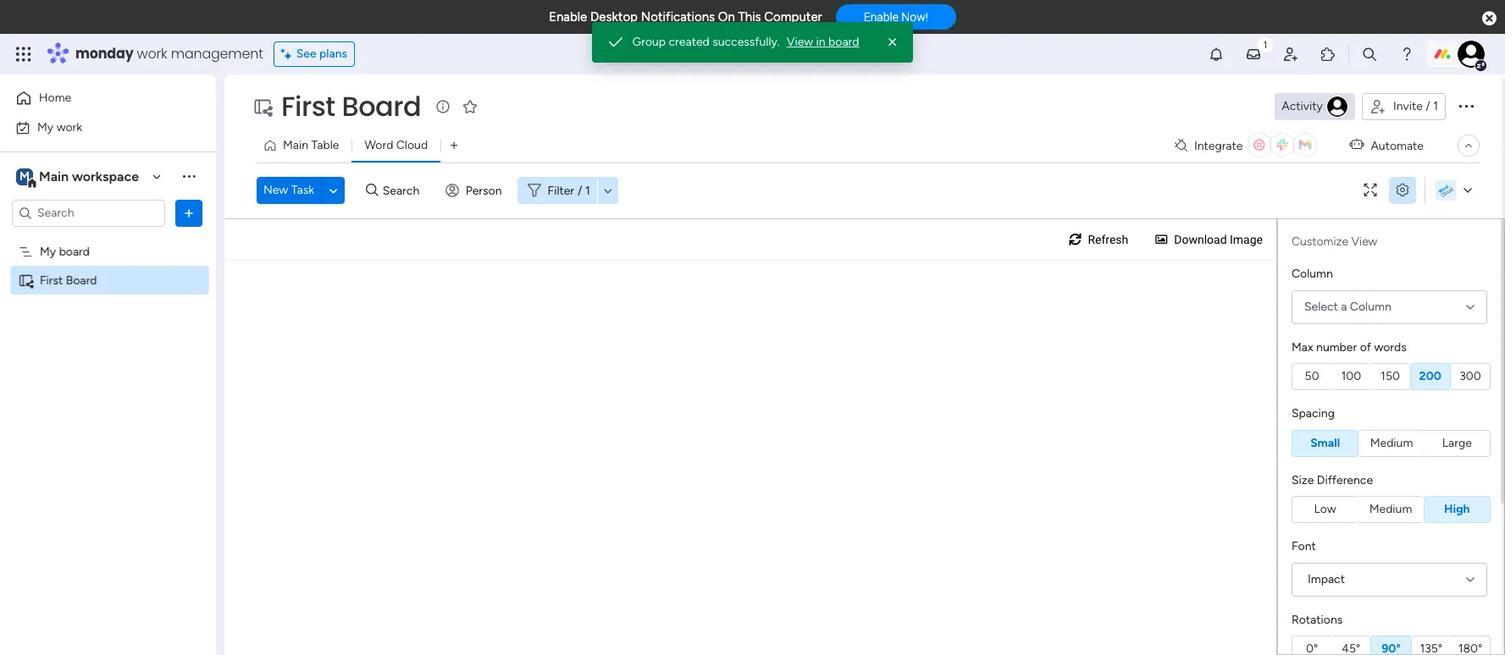 Task type: describe. For each thing, give the bounding box(es) containing it.
computer
[[765, 9, 823, 25]]

0 horizontal spatial column
[[1292, 267, 1334, 281]]

first board inside list box
[[40, 273, 97, 288]]

enable desktop notifications on this computer
[[549, 9, 823, 25]]

0 vertical spatial board
[[342, 87, 421, 125]]

group
[[633, 35, 666, 49]]

desktop
[[591, 9, 638, 25]]

first inside list box
[[40, 273, 63, 288]]

enable now! button
[[836, 4, 957, 30]]

high
[[1445, 502, 1471, 517]]

new
[[264, 183, 288, 197]]

spacing
[[1292, 407, 1335, 421]]

new task
[[264, 183, 314, 197]]

see plans button
[[273, 42, 355, 67]]

/ for filter
[[578, 183, 583, 198]]

a
[[1342, 300, 1348, 314]]

list box containing my board
[[0, 234, 216, 524]]

my work
[[37, 120, 82, 134]]

customize
[[1292, 235, 1349, 249]]

close image
[[885, 34, 902, 51]]

board inside list box
[[66, 273, 97, 288]]

automate
[[1371, 139, 1424, 153]]

50
[[1305, 369, 1320, 384]]

/ for invite
[[1426, 99, 1431, 114]]

successfully.
[[713, 35, 780, 49]]

1 for invite / 1
[[1434, 99, 1439, 114]]

on
[[718, 9, 735, 25]]

customize view
[[1292, 235, 1378, 249]]

work for my
[[56, 120, 82, 134]]

select product image
[[15, 46, 32, 63]]

150
[[1381, 369, 1401, 384]]

100
[[1342, 369, 1362, 384]]

word
[[365, 138, 393, 153]]

200
[[1420, 369, 1442, 384]]

number
[[1317, 340, 1358, 355]]

1 image
[[1258, 35, 1274, 54]]

arrow down image
[[598, 180, 618, 201]]

shareable board image
[[253, 97, 273, 117]]

inbox image
[[1246, 46, 1263, 63]]

medium button for spacing
[[1359, 430, 1425, 457]]

300
[[1460, 369, 1482, 384]]

person button
[[439, 177, 512, 204]]

m
[[20, 169, 30, 183]]

person
[[466, 183, 502, 198]]

plans
[[319, 47, 348, 61]]

size
[[1292, 473, 1315, 488]]

my board
[[40, 244, 90, 259]]

this
[[738, 9, 761, 25]]

150 button
[[1371, 364, 1411, 391]]

large
[[1443, 436, 1473, 450]]

1 horizontal spatial column
[[1351, 300, 1392, 314]]

select a column
[[1305, 300, 1392, 314]]

Search field
[[379, 179, 429, 203]]

jacob simon image
[[1458, 41, 1485, 68]]

high button
[[1424, 497, 1491, 524]]

low
[[1315, 502, 1337, 517]]

100 button
[[1332, 364, 1371, 391]]

see plans
[[296, 47, 348, 61]]

integrate
[[1195, 139, 1243, 153]]

medium for size difference
[[1370, 502, 1413, 517]]

activity
[[1282, 99, 1324, 114]]

medium button for size difference
[[1359, 497, 1424, 524]]

select
[[1305, 300, 1339, 314]]

my for my board
[[40, 244, 56, 259]]

difference
[[1317, 473, 1374, 488]]

add to favorites image
[[462, 98, 479, 115]]

impact
[[1308, 572, 1346, 587]]

settings image
[[1390, 184, 1417, 197]]

filter
[[548, 183, 575, 198]]



Task type: vqa. For each thing, say whether or not it's contained in the screenshot.
activity log "button"
no



Task type: locate. For each thing, give the bounding box(es) containing it.
medium
[[1371, 436, 1414, 450], [1370, 502, 1413, 517]]

/ right filter
[[578, 183, 583, 198]]

angle down image
[[329, 184, 338, 197]]

view
[[787, 35, 814, 49], [1352, 235, 1378, 249]]

notifications
[[641, 9, 715, 25]]

0 horizontal spatial board
[[59, 244, 90, 259]]

0 horizontal spatial /
[[578, 183, 583, 198]]

my down "home" at the top
[[37, 120, 54, 134]]

main
[[283, 138, 308, 153], [39, 168, 69, 184]]

board down the search in workspace field
[[59, 244, 90, 259]]

font
[[1292, 540, 1317, 554]]

0 vertical spatial main
[[283, 138, 308, 153]]

0 vertical spatial my
[[37, 120, 54, 134]]

my down the search in workspace field
[[40, 244, 56, 259]]

main for main workspace
[[39, 168, 69, 184]]

1 vertical spatial board
[[59, 244, 90, 259]]

rotations
[[1292, 613, 1343, 627]]

0 horizontal spatial view
[[787, 35, 814, 49]]

collapse board header image
[[1463, 139, 1476, 153]]

workspace options image
[[180, 168, 197, 185]]

1 right "invite"
[[1434, 99, 1439, 114]]

column
[[1292, 267, 1334, 281], [1351, 300, 1392, 314]]

0 vertical spatial medium
[[1371, 436, 1414, 450]]

1 horizontal spatial first
[[281, 87, 335, 125]]

/
[[1426, 99, 1431, 114], [578, 183, 583, 198]]

0 horizontal spatial first
[[40, 273, 63, 288]]

first board up table
[[281, 87, 421, 125]]

1 horizontal spatial 1
[[1434, 99, 1439, 114]]

work right monday
[[137, 44, 167, 64]]

0 vertical spatial column
[[1292, 267, 1334, 281]]

created
[[669, 35, 710, 49]]

enable inside button
[[864, 10, 899, 24]]

board down my board
[[66, 273, 97, 288]]

main right workspace image
[[39, 168, 69, 184]]

workspace
[[72, 168, 139, 184]]

medium up difference
[[1371, 436, 1414, 450]]

1 vertical spatial medium
[[1370, 502, 1413, 517]]

invite / 1
[[1394, 99, 1439, 114]]

200 button
[[1411, 364, 1451, 391]]

v2 search image
[[366, 181, 379, 200]]

1 vertical spatial main
[[39, 168, 69, 184]]

main table
[[283, 138, 339, 153]]

1 vertical spatial view
[[1352, 235, 1378, 249]]

word cloud button
[[352, 132, 441, 159]]

monday work management
[[75, 44, 263, 64]]

in
[[816, 35, 826, 49]]

1 inside button
[[1434, 99, 1439, 114]]

new task button
[[257, 177, 321, 204]]

add view image
[[451, 139, 458, 152]]

1 vertical spatial work
[[56, 120, 82, 134]]

cloud
[[396, 138, 428, 153]]

work down "home" at the top
[[56, 120, 82, 134]]

autopilot image
[[1350, 134, 1365, 156]]

1 vertical spatial /
[[578, 183, 583, 198]]

task
[[291, 183, 314, 197]]

column right a
[[1351, 300, 1392, 314]]

medium button
[[1359, 430, 1425, 457], [1359, 497, 1424, 524]]

medium down difference
[[1370, 502, 1413, 517]]

0 vertical spatial board
[[829, 35, 860, 49]]

notifications image
[[1208, 46, 1225, 63]]

my
[[37, 120, 54, 134], [40, 244, 56, 259]]

view left in
[[787, 35, 814, 49]]

workspace selection element
[[16, 167, 142, 189]]

work
[[137, 44, 167, 64], [56, 120, 82, 134]]

0 horizontal spatial enable
[[549, 9, 587, 25]]

1 horizontal spatial board
[[342, 87, 421, 125]]

small
[[1311, 436, 1341, 450]]

my for my work
[[37, 120, 54, 134]]

medium button down difference
[[1359, 497, 1424, 524]]

0 vertical spatial work
[[137, 44, 167, 64]]

list box
[[0, 234, 216, 524]]

first right shareable board icon
[[40, 273, 63, 288]]

now!
[[902, 10, 929, 24]]

board inside alert
[[829, 35, 860, 49]]

First Board field
[[277, 87, 426, 125]]

1 vertical spatial 1
[[586, 183, 590, 198]]

alert
[[592, 22, 914, 63]]

first board down my board
[[40, 273, 97, 288]]

enable for enable now!
[[864, 10, 899, 24]]

alert containing group created successfully.
[[592, 22, 914, 63]]

table
[[311, 138, 339, 153]]

board inside list box
[[59, 244, 90, 259]]

1 vertical spatial first board
[[40, 273, 97, 288]]

300 button
[[1451, 364, 1491, 391]]

main inside workspace selection element
[[39, 168, 69, 184]]

search everything image
[[1362, 46, 1379, 63]]

main table button
[[257, 132, 352, 159]]

see
[[296, 47, 317, 61]]

view in board link
[[787, 34, 860, 51]]

1 horizontal spatial view
[[1352, 235, 1378, 249]]

1 horizontal spatial work
[[137, 44, 167, 64]]

main workspace
[[39, 168, 139, 184]]

1 horizontal spatial enable
[[864, 10, 899, 24]]

small button
[[1292, 430, 1359, 457]]

0 horizontal spatial main
[[39, 168, 69, 184]]

board
[[342, 87, 421, 125], [66, 273, 97, 288]]

board
[[829, 35, 860, 49], [59, 244, 90, 259]]

/ inside invite / 1 button
[[1426, 99, 1431, 114]]

enable for enable desktop notifications on this computer
[[549, 9, 587, 25]]

low button
[[1292, 497, 1359, 524]]

invite
[[1394, 99, 1423, 114]]

1 horizontal spatial /
[[1426, 99, 1431, 114]]

first board
[[281, 87, 421, 125], [40, 273, 97, 288]]

main for main table
[[283, 138, 308, 153]]

1 vertical spatial board
[[66, 273, 97, 288]]

dapulse integrations image
[[1175, 139, 1188, 152]]

view right customize
[[1352, 235, 1378, 249]]

shareable board image
[[18, 272, 34, 289]]

0 horizontal spatial board
[[66, 273, 97, 288]]

monday
[[75, 44, 134, 64]]

1 horizontal spatial board
[[829, 35, 860, 49]]

1 horizontal spatial first board
[[281, 87, 421, 125]]

help image
[[1399, 46, 1416, 63]]

max
[[1292, 340, 1314, 355]]

0 horizontal spatial first board
[[40, 273, 97, 288]]

0 vertical spatial 1
[[1434, 99, 1439, 114]]

enable up "close" image
[[864, 10, 899, 24]]

work for monday
[[137, 44, 167, 64]]

enable
[[549, 9, 587, 25], [864, 10, 899, 24]]

1 for filter / 1
[[586, 183, 590, 198]]

management
[[171, 44, 263, 64]]

1 vertical spatial medium button
[[1359, 497, 1424, 524]]

1
[[1434, 99, 1439, 114], [586, 183, 590, 198]]

medium for spacing
[[1371, 436, 1414, 450]]

work inside my work button
[[56, 120, 82, 134]]

0 vertical spatial /
[[1426, 99, 1431, 114]]

0 vertical spatial medium button
[[1359, 430, 1425, 457]]

board right in
[[829, 35, 860, 49]]

column down customize
[[1292, 267, 1334, 281]]

my work button
[[10, 114, 182, 141]]

0 horizontal spatial 1
[[586, 183, 590, 198]]

50 button
[[1292, 364, 1332, 391]]

options image
[[180, 205, 197, 222]]

filter / 1
[[548, 183, 590, 198]]

invite members image
[[1283, 46, 1300, 63]]

words
[[1375, 340, 1407, 355]]

word cloud
[[365, 138, 428, 153]]

activity button
[[1276, 93, 1356, 120]]

max number of words
[[1292, 340, 1407, 355]]

0 horizontal spatial work
[[56, 120, 82, 134]]

size difference
[[1292, 473, 1374, 488]]

workspace image
[[16, 167, 33, 186]]

my inside button
[[37, 120, 54, 134]]

of
[[1361, 340, 1372, 355]]

dapulse close image
[[1483, 10, 1497, 27]]

apps image
[[1320, 46, 1337, 63]]

show board description image
[[433, 98, 454, 115]]

0 vertical spatial first board
[[281, 87, 421, 125]]

main left table
[[283, 138, 308, 153]]

first
[[281, 87, 335, 125], [40, 273, 63, 288]]

0 vertical spatial first
[[281, 87, 335, 125]]

1 vertical spatial column
[[1351, 300, 1392, 314]]

1 horizontal spatial main
[[283, 138, 308, 153]]

Search in workspace field
[[36, 203, 142, 223]]

invite / 1 button
[[1362, 93, 1446, 120]]

home
[[39, 91, 71, 105]]

main inside button
[[283, 138, 308, 153]]

option
[[0, 236, 216, 240]]

1 vertical spatial my
[[40, 244, 56, 259]]

0 vertical spatial view
[[787, 35, 814, 49]]

open full screen image
[[1357, 184, 1385, 197]]

large button
[[1425, 430, 1491, 457]]

options image
[[1457, 96, 1477, 116]]

/ right "invite"
[[1426, 99, 1431, 114]]

enable now!
[[864, 10, 929, 24]]

first up main table
[[281, 87, 335, 125]]

medium button up difference
[[1359, 430, 1425, 457]]

1 vertical spatial first
[[40, 273, 63, 288]]

enable left the desktop
[[549, 9, 587, 25]]

1 left arrow down image at the top of the page
[[586, 183, 590, 198]]

board up word
[[342, 87, 421, 125]]

home button
[[10, 85, 182, 112]]

group created successfully. view in board
[[633, 35, 860, 49]]



